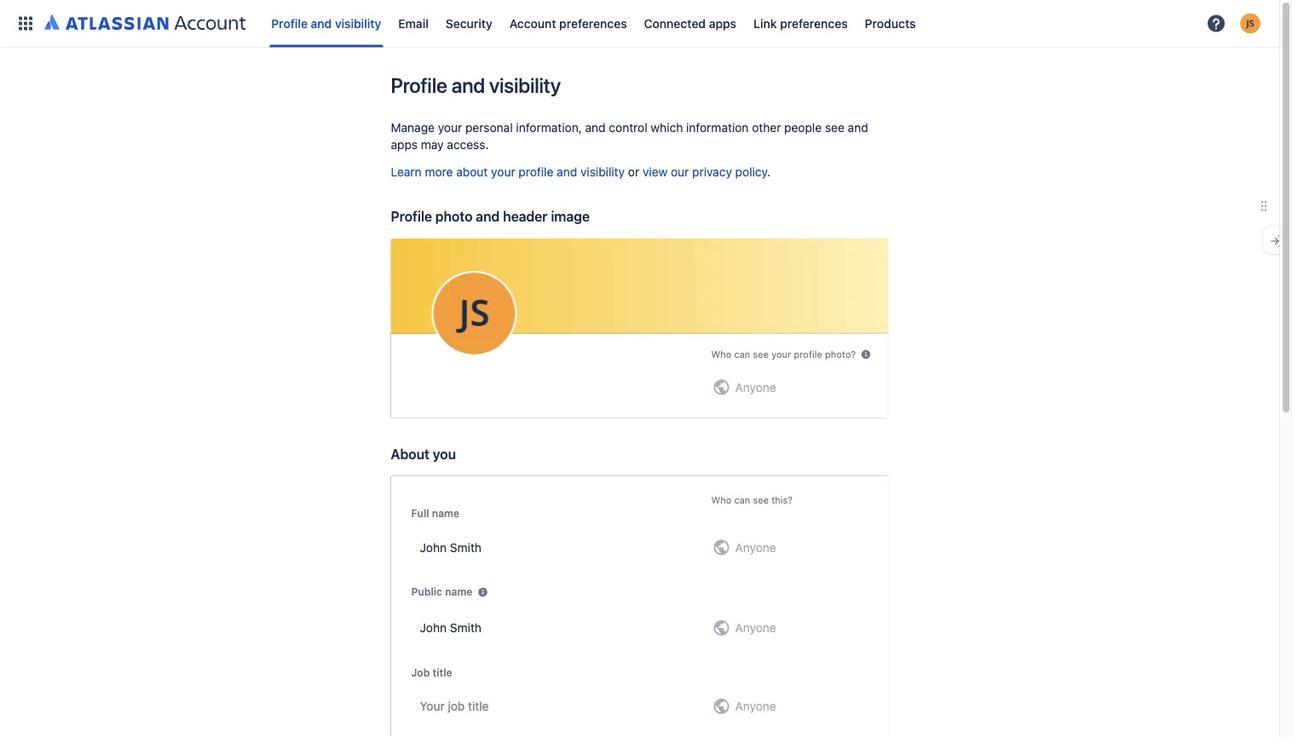 Task type: locate. For each thing, give the bounding box(es) containing it.
0 horizontal spatial profile
[[519, 165, 554, 179]]

header
[[503, 208, 548, 225]]

1 vertical spatial john smith
[[420, 621, 482, 635]]

profile and visibility
[[271, 16, 381, 30], [391, 73, 561, 97]]

1 anyone from the top
[[735, 380, 777, 394]]

1 horizontal spatial apps
[[709, 16, 737, 30]]

name right public
[[445, 586, 473, 598]]

manage
[[391, 121, 435, 135]]

personal
[[466, 121, 513, 135]]

visibility inside manage profile menu element
[[335, 16, 381, 30]]

your for learn
[[491, 165, 516, 179]]

2 smith from the top
[[450, 621, 482, 635]]

account image
[[1241, 13, 1261, 34]]

1 vertical spatial can
[[735, 495, 751, 506]]

public
[[411, 586, 443, 598]]

1 vertical spatial visibility
[[489, 73, 561, 97]]

1 horizontal spatial preferences
[[780, 16, 848, 30]]

your right about
[[491, 165, 516, 179]]

1 vertical spatial john
[[420, 621, 447, 635]]

or
[[628, 165, 640, 179]]

title
[[433, 667, 453, 679], [468, 700, 489, 714]]

about
[[456, 165, 488, 179]]

1 vertical spatial smith
[[450, 621, 482, 635]]

banner
[[0, 0, 1280, 48]]

your
[[438, 121, 462, 135], [491, 165, 516, 179], [772, 349, 792, 360]]

0 vertical spatial your
[[438, 121, 462, 135]]

who can see your profile photo?
[[712, 349, 856, 360]]

learn more about your profile and visibility link
[[391, 165, 625, 179]]

see right people
[[825, 121, 845, 135]]

smith down public name
[[450, 621, 482, 635]]

visibility left or
[[581, 165, 625, 179]]

1 vertical spatial apps
[[391, 138, 418, 152]]

privacy
[[693, 165, 732, 179]]

0 vertical spatial see
[[825, 121, 845, 135]]

connected apps link
[[639, 10, 742, 37]]

2 anyone from the top
[[735, 541, 777, 555]]

which
[[651, 121, 683, 135]]

name for public name
[[445, 586, 473, 598]]

1 vertical spatial who
[[712, 495, 732, 506]]

john down public
[[420, 621, 447, 635]]

security
[[446, 16, 493, 30]]

can for your
[[735, 349, 751, 360]]

2 horizontal spatial visibility
[[581, 165, 625, 179]]

4 anyone from the top
[[735, 700, 777, 714]]

profile and visibility link
[[266, 10, 386, 37]]

about
[[391, 446, 430, 462]]

0 horizontal spatial apps
[[391, 138, 418, 152]]

anyone
[[735, 380, 777, 394], [735, 541, 777, 555], [735, 621, 777, 635], [735, 700, 777, 714]]

0 vertical spatial who
[[712, 349, 732, 360]]

0 horizontal spatial your
[[438, 121, 462, 135]]

0 vertical spatial title
[[433, 667, 453, 679]]

john smith down public name
[[420, 621, 482, 635]]

view our privacy policy link
[[643, 165, 767, 179]]

0 vertical spatial profile and visibility
[[271, 16, 381, 30]]

0 horizontal spatial profile and visibility
[[271, 16, 381, 30]]

email
[[398, 16, 429, 30]]

other
[[752, 121, 781, 135]]

visibility up information,
[[489, 73, 561, 97]]

learn more about your profile and visibility or view our privacy policy .
[[391, 165, 771, 179]]

0 horizontal spatial visibility
[[335, 16, 381, 30]]

manage your personal information, and control which information other people see and apps may access.
[[391, 121, 869, 152]]

0 vertical spatial profile
[[519, 165, 554, 179]]

your left photo?
[[772, 349, 792, 360]]

john
[[420, 541, 447, 555], [420, 621, 447, 635]]

1 who from the top
[[712, 349, 732, 360]]

1 vertical spatial your
[[491, 165, 516, 179]]

smith down full name
[[450, 541, 482, 555]]

visibility
[[335, 16, 381, 30], [489, 73, 561, 97], [581, 165, 625, 179]]

preferences for link preferences
[[780, 16, 848, 30]]

this?
[[772, 495, 793, 506]]

2 horizontal spatial your
[[772, 349, 792, 360]]

1 horizontal spatial visibility
[[489, 73, 561, 97]]

2 preferences from the left
[[780, 16, 848, 30]]

0 vertical spatial apps
[[709, 16, 737, 30]]

smith
[[450, 541, 482, 555], [450, 621, 482, 635]]

1 vertical spatial profile
[[391, 73, 447, 97]]

preferences for account preferences
[[560, 16, 627, 30]]

information
[[686, 121, 749, 135]]

public name
[[411, 586, 473, 598]]

1 horizontal spatial title
[[468, 700, 489, 714]]

account
[[510, 16, 556, 30]]

your up may
[[438, 121, 462, 135]]

1 horizontal spatial profile and visibility
[[391, 73, 561, 97]]

preferences right link
[[780, 16, 848, 30]]

2 who from the top
[[712, 495, 732, 506]]

2 vertical spatial see
[[753, 495, 769, 506]]

1 vertical spatial see
[[753, 349, 769, 360]]

john down full name
[[420, 541, 447, 555]]

who for who can see this?
[[712, 495, 732, 506]]

can
[[735, 349, 751, 360], [735, 495, 751, 506]]

profile for and
[[519, 165, 554, 179]]

see left photo?
[[753, 349, 769, 360]]

apps
[[709, 16, 737, 30], [391, 138, 418, 152]]

banner containing profile and visibility
[[0, 0, 1280, 48]]

and
[[311, 16, 332, 30], [452, 73, 485, 97], [585, 121, 606, 135], [848, 121, 869, 135], [557, 165, 577, 179], [476, 208, 500, 225]]

name
[[432, 508, 460, 520], [445, 586, 473, 598]]

who for who can see your profile photo?
[[712, 349, 732, 360]]

full name
[[411, 508, 460, 520]]

2 can from the top
[[735, 495, 751, 506]]

profile up header
[[519, 165, 554, 179]]

anyone for can
[[735, 380, 777, 394]]

profile
[[519, 165, 554, 179], [794, 349, 823, 360]]

job title
[[411, 667, 453, 679]]

2 vertical spatial profile
[[391, 208, 432, 225]]

0 vertical spatial name
[[432, 508, 460, 520]]

job
[[448, 700, 465, 714]]

1 preferences from the left
[[560, 16, 627, 30]]

2 john from the top
[[420, 621, 447, 635]]

profile photo and header image
[[391, 208, 590, 225]]

john smith down full name
[[420, 541, 482, 555]]

0 vertical spatial profile
[[271, 16, 308, 30]]

0 horizontal spatial preferences
[[560, 16, 627, 30]]

profile
[[271, 16, 308, 30], [391, 73, 447, 97], [391, 208, 432, 225]]

products
[[865, 16, 916, 30]]

see
[[825, 121, 845, 135], [753, 349, 769, 360], [753, 495, 769, 506]]

can for this?
[[735, 495, 751, 506]]

apps down manage
[[391, 138, 418, 152]]

0 horizontal spatial title
[[433, 667, 453, 679]]

1 smith from the top
[[450, 541, 482, 555]]

1 horizontal spatial profile
[[794, 349, 823, 360]]

john smith
[[420, 541, 482, 555], [420, 621, 482, 635]]

2 john smith from the top
[[420, 621, 482, 635]]

see left this?
[[753, 495, 769, 506]]

0 vertical spatial john
[[420, 541, 447, 555]]

profile for photo?
[[794, 349, 823, 360]]

you
[[433, 446, 456, 462]]

who
[[712, 349, 732, 360], [712, 495, 732, 506]]

profile left photo?
[[794, 349, 823, 360]]

anyone for name
[[735, 541, 777, 555]]

switch to... image
[[15, 13, 36, 34]]

0 vertical spatial smith
[[450, 541, 482, 555]]

1 vertical spatial name
[[445, 586, 473, 598]]

learn
[[391, 165, 422, 179]]

name right full
[[432, 508, 460, 520]]

0 vertical spatial can
[[735, 349, 751, 360]]

photo
[[436, 208, 473, 225]]

photo?
[[825, 349, 856, 360]]

2 vertical spatial your
[[772, 349, 792, 360]]

preferences
[[560, 16, 627, 30], [780, 16, 848, 30]]

0 vertical spatial john smith
[[420, 541, 482, 555]]

apps left link
[[709, 16, 737, 30]]

help image
[[1207, 13, 1227, 34]]

preferences right account
[[560, 16, 627, 30]]

1 vertical spatial profile
[[794, 349, 823, 360]]

1 vertical spatial profile and visibility
[[391, 73, 561, 97]]

0 vertical spatial visibility
[[335, 16, 381, 30]]

link preferences link
[[749, 10, 853, 37]]

1 horizontal spatial your
[[491, 165, 516, 179]]

1 can from the top
[[735, 349, 751, 360]]

policy
[[736, 165, 767, 179]]

manage profile menu element
[[10, 0, 1201, 47]]

visibility left email
[[335, 16, 381, 30]]



Task type: describe. For each thing, give the bounding box(es) containing it.
1 vertical spatial title
[[468, 700, 489, 714]]

1 john from the top
[[420, 541, 447, 555]]

3 anyone from the top
[[735, 621, 777, 635]]

connected apps
[[644, 16, 737, 30]]

our
[[671, 165, 689, 179]]

connected
[[644, 16, 706, 30]]

view
[[643, 165, 668, 179]]

may
[[421, 138, 444, 152]]

job
[[411, 667, 430, 679]]

security link
[[441, 10, 498, 37]]

email link
[[393, 10, 434, 37]]

account preferences
[[510, 16, 627, 30]]

2 vertical spatial visibility
[[581, 165, 625, 179]]

see inside manage your personal information, and control which information other people see and apps may access.
[[825, 121, 845, 135]]

and inside "profile and visibility" link
[[311, 16, 332, 30]]

who can see this?
[[712, 495, 793, 506]]

full
[[411, 508, 429, 520]]

anyone for title
[[735, 700, 777, 714]]

more
[[425, 165, 453, 179]]

control
[[609, 121, 648, 135]]

your
[[420, 700, 445, 714]]

see for who can see your profile photo?
[[753, 349, 769, 360]]

link preferences
[[754, 16, 848, 30]]

apps inside manage profile menu element
[[709, 16, 737, 30]]

account preferences link
[[505, 10, 632, 37]]

.
[[767, 165, 771, 179]]

about you
[[391, 446, 456, 462]]

your inside manage your personal information, and control which information other people see and apps may access.
[[438, 121, 462, 135]]

profile and visibility inside manage profile menu element
[[271, 16, 381, 30]]

apps inside manage your personal information, and control which information other people see and apps may access.
[[391, 138, 418, 152]]

your for who
[[772, 349, 792, 360]]

information,
[[516, 121, 582, 135]]

access.
[[447, 138, 489, 152]]

name for full name
[[432, 508, 460, 520]]

1 john smith from the top
[[420, 541, 482, 555]]

link
[[754, 16, 777, 30]]

see for who can see this?
[[753, 495, 769, 506]]

your job title
[[420, 700, 489, 714]]

people
[[785, 121, 822, 135]]

products link
[[860, 10, 921, 37]]

image
[[551, 208, 590, 225]]



